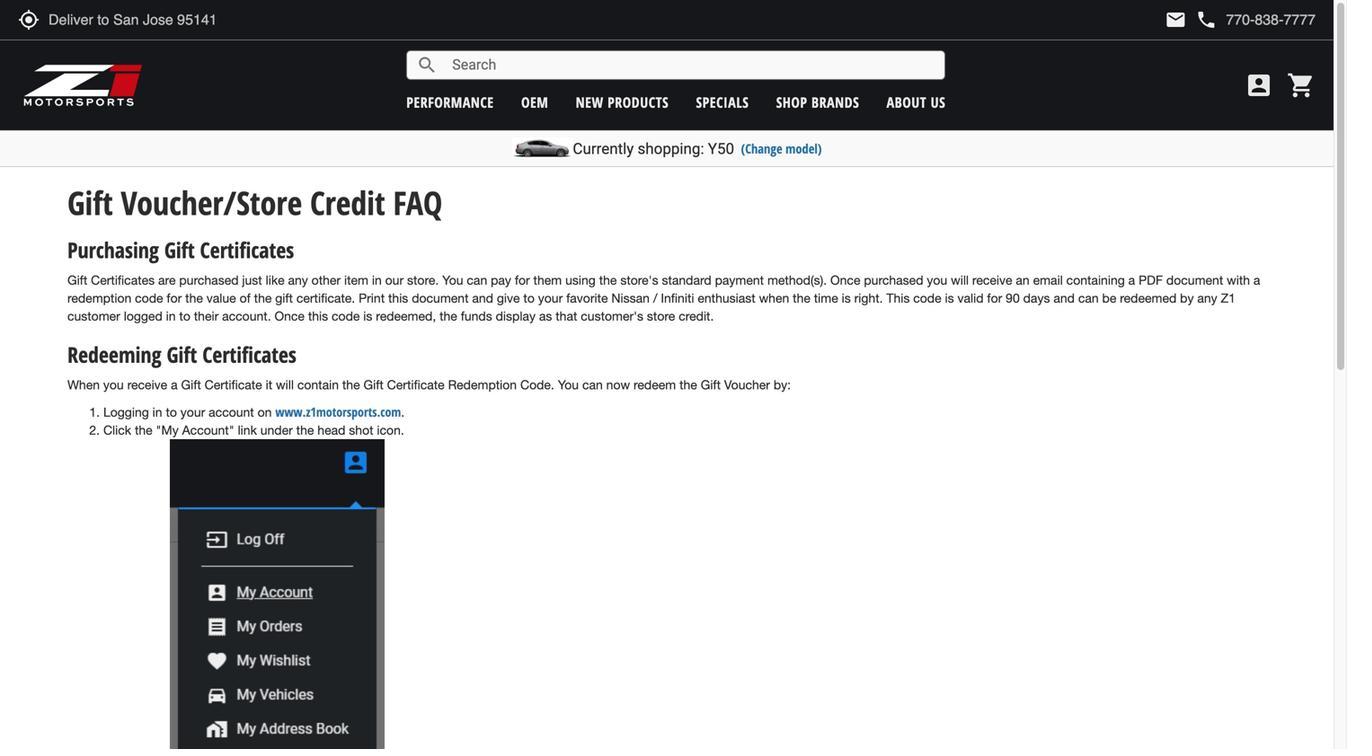 Task type: describe. For each thing, give the bounding box(es) containing it.
voucher/store
[[121, 181, 302, 225]]

1 horizontal spatial a
[[1129, 273, 1136, 288]]

www.z1motorsports.com
[[275, 404, 401, 421]]

head
[[318, 423, 346, 438]]

2 and from the left
[[1054, 291, 1075, 306]]

when
[[67, 377, 100, 392]]

valid
[[958, 291, 984, 306]]

the down method(s). at the right of page
[[793, 291, 811, 306]]

method(s).
[[768, 273, 827, 288]]

mail phone
[[1165, 9, 1218, 31]]

it
[[266, 377, 272, 392]]

gift
[[275, 291, 293, 306]]

nissan
[[612, 291, 650, 306]]

voucher
[[724, 377, 770, 392]]

the up their
[[185, 291, 203, 306]]

receive inside gift certificates are purchased just like any other item in our store. you can pay for them using the store's standard payment method(s). once purchased you will receive an email containing a pdf document with a redemption code for the value of the gift certificate. print this document and give to your favorite nissan / infiniti enthusiast when the time is right. this code is valid for 90 days and can be redeemed by any z1 customer logged in to their account. once this code is redeemed, the funds display as that customer's store credit.
[[973, 273, 1013, 288]]

under
[[260, 423, 293, 438]]

pay
[[491, 273, 511, 288]]

search
[[416, 54, 438, 76]]

like
[[266, 273, 285, 288]]

display
[[496, 309, 536, 324]]

when
[[759, 291, 790, 306]]

this
[[887, 291, 910, 306]]

new
[[576, 93, 604, 112]]

z1
[[1221, 291, 1236, 306]]

on
[[258, 405, 272, 420]]

can inside 'redeeming gift certificates when you receive a gift certificate it will contain the gift certificate redemption code. you can now redeem the gift voucher by:'
[[582, 377, 603, 392]]

give
[[497, 291, 520, 306]]

time
[[814, 291, 839, 306]]

your inside gift certificates are purchased just like any other item in our store. you can pay for them using the store's standard payment method(s). once purchased you will receive an email containing a pdf document with a redemption code for the value of the gift certificate. print this document and give to your favorite nissan / infiniti enthusiast when the time is right. this code is valid for 90 days and can be redeemed by any z1 customer logged in to their account. once this code is redeemed, the funds display as that customer's store credit.
[[538, 291, 563, 306]]

account_box
[[1245, 71, 1274, 100]]

now
[[606, 377, 630, 392]]

about us
[[887, 93, 946, 112]]

performance
[[407, 93, 494, 112]]

redeem
[[634, 377, 676, 392]]

customer
[[67, 309, 120, 324]]

certificates inside gift certificates are purchased just like any other item in our store. you can pay for them using the store's standard payment method(s). once purchased you will receive an email containing a pdf document with a redemption code for the value of the gift certificate. print this document and give to your favorite nissan / infiniti enthusiast when the time is right. this code is valid for 90 days and can be redeemed by any z1 customer logged in to their account. once this code is redeemed, the funds display as that customer's store credit.
[[91, 273, 155, 288]]

phone link
[[1196, 9, 1316, 31]]

link
[[238, 423, 257, 438]]

currently
[[573, 140, 634, 158]]

2 horizontal spatial a
[[1254, 273, 1261, 288]]

standard
[[662, 273, 712, 288]]

0 vertical spatial to
[[524, 291, 535, 306]]

our
[[385, 273, 404, 288]]

2 horizontal spatial in
[[372, 273, 382, 288]]

about us link
[[887, 93, 946, 112]]

Search search field
[[438, 51, 945, 79]]

account
[[209, 405, 254, 420]]

you inside gift certificates are purchased just like any other item in our store. you can pay for them using the store's standard payment method(s). once purchased you will receive an email containing a pdf document with a redemption code for the value of the gift certificate. print this document and give to your favorite nissan / infiniti enthusiast when the time is right. this code is valid for 90 days and can be redeemed by any z1 customer logged in to their account. once this code is redeemed, the funds display as that customer's store credit.
[[442, 273, 463, 288]]

the left funds
[[440, 309, 457, 324]]

you inside gift certificates are purchased just like any other item in our store. you can pay for them using the store's standard payment method(s). once purchased you will receive an email containing a pdf document with a redemption code for the value of the gift certificate. print this document and give to your favorite nissan / infiniti enthusiast when the time is right. this code is valid for 90 days and can be redeemed by any z1 customer logged in to their account. once this code is redeemed, the funds display as that customer's store credit.
[[927, 273, 948, 288]]

redeemed,
[[376, 309, 436, 324]]

1 vertical spatial document
[[412, 291, 469, 306]]

your inside logging in to your account on www.z1motorsports.com .
[[180, 405, 205, 420]]

gift up account"
[[181, 377, 201, 392]]

performance link
[[407, 93, 494, 112]]

shopping_cart link
[[1283, 71, 1316, 100]]

gift left voucher
[[701, 377, 721, 392]]

using
[[566, 273, 596, 288]]

click the "my account" link under the head shot icon.
[[103, 423, 408, 438]]

2 horizontal spatial for
[[987, 291, 1003, 306]]

enthusiast
[[698, 291, 756, 306]]

are
[[158, 273, 176, 288]]

purchasing
[[67, 236, 159, 265]]

redemption
[[67, 291, 132, 306]]

(change model) link
[[741, 140, 822, 157]]

other
[[312, 273, 341, 288]]

my_location
[[18, 9, 40, 31]]

0 vertical spatial this
[[388, 291, 408, 306]]

of
[[240, 291, 251, 306]]

the right of
[[254, 291, 272, 306]]

gift certificates are purchased just like any other item in our store. you can pay for them using the store's standard payment method(s). once purchased you will receive an email containing a pdf document with a redemption code for the value of the gift certificate. print this document and give to your favorite nissan / infiniti enthusiast when the time is right. this code is valid for 90 days and can be redeemed by any z1 customer logged in to their account. once this code is redeemed, the funds display as that customer's store credit.
[[67, 273, 1261, 324]]

2 horizontal spatial is
[[945, 291, 954, 306]]

icon.
[[377, 423, 404, 438]]

value
[[207, 291, 236, 306]]

shop
[[776, 93, 808, 112]]

1 and from the left
[[472, 291, 494, 306]]

them
[[534, 273, 562, 288]]

customer's
[[581, 309, 644, 324]]

new products
[[576, 93, 669, 112]]

gift voucher/store credit faq
[[67, 181, 443, 225]]

payment
[[715, 273, 764, 288]]

will inside 'redeeming gift certificates when you receive a gift certificate it will contain the gift certificate redemption code. you can now redeem the gift voucher by:'
[[276, 377, 294, 392]]

oem link
[[521, 93, 549, 112]]

us
[[931, 93, 946, 112]]

days
[[1024, 291, 1050, 306]]

z1 motorsports logo image
[[22, 63, 143, 108]]

redeeming
[[67, 340, 161, 369]]

1 horizontal spatial is
[[842, 291, 851, 306]]

new products link
[[576, 93, 669, 112]]

1 vertical spatial can
[[1079, 291, 1099, 306]]

you inside 'redeeming gift certificates when you receive a gift certificate it will contain the gift certificate redemption code. you can now redeem the gift voucher by:'
[[103, 377, 124, 392]]

(change
[[741, 140, 783, 157]]

pdf
[[1139, 273, 1163, 288]]

shopping_cart
[[1287, 71, 1316, 100]]

0 vertical spatial any
[[288, 273, 308, 288]]

mail
[[1165, 9, 1187, 31]]

certificates for redeeming gift certificates when you receive a gift certificate it will contain the gift certificate redemption code. you can now redeem the gift voucher by:
[[202, 340, 297, 369]]

print
[[359, 291, 385, 306]]



Task type: vqa. For each thing, say whether or not it's contained in the screenshot.
Electrical
no



Task type: locate. For each thing, give the bounding box(es) containing it.
2 vertical spatial in
[[153, 405, 162, 420]]

about
[[887, 93, 927, 112]]

favorite
[[566, 291, 608, 306]]

1 vertical spatial in
[[166, 309, 176, 324]]

any right by at the top right of page
[[1198, 291, 1218, 306]]

1 horizontal spatial document
[[1167, 273, 1224, 288]]

a right with
[[1254, 273, 1261, 288]]

your up account"
[[180, 405, 205, 420]]

email
[[1033, 273, 1063, 288]]

currently shopping: y50 (change model)
[[573, 140, 822, 158]]

0 horizontal spatial you
[[442, 273, 463, 288]]

the left "my
[[135, 423, 153, 438]]

their
[[194, 309, 219, 324]]

code right this
[[914, 291, 942, 306]]

1 horizontal spatial will
[[951, 273, 969, 288]]

will up valid
[[951, 273, 969, 288]]

the right using
[[599, 273, 617, 288]]

by
[[1180, 291, 1194, 306]]

0 vertical spatial can
[[467, 273, 487, 288]]

1 vertical spatial you
[[558, 377, 579, 392]]

receive up 90
[[973, 273, 1013, 288]]

in up "my
[[153, 405, 162, 420]]

certificate up the "account"
[[205, 377, 262, 392]]

to inside logging in to your account on www.z1motorsports.com .
[[166, 405, 177, 420]]

this down certificate.
[[308, 309, 328, 324]]

to right the give
[[524, 291, 535, 306]]

infiniti
[[661, 291, 694, 306]]

mail link
[[1165, 9, 1187, 31]]

2 vertical spatial certificates
[[202, 340, 297, 369]]

1 horizontal spatial this
[[388, 291, 408, 306]]

1 vertical spatial any
[[1198, 291, 1218, 306]]

in inside logging in to your account on www.z1motorsports.com .
[[153, 405, 162, 420]]

1 horizontal spatial certificate
[[387, 377, 445, 392]]

0 horizontal spatial will
[[276, 377, 294, 392]]

certificates for purchasing gift certificates
[[200, 236, 294, 265]]

once
[[831, 273, 861, 288], [275, 309, 305, 324]]

0 vertical spatial in
[[372, 273, 382, 288]]

shop brands link
[[776, 93, 860, 112]]

1 horizontal spatial once
[[831, 273, 861, 288]]

by:
[[774, 377, 791, 392]]

logging
[[103, 405, 149, 420]]

1 vertical spatial will
[[276, 377, 294, 392]]

a left pdf
[[1129, 273, 1136, 288]]

gift down their
[[167, 340, 197, 369]]

code.
[[520, 377, 555, 392]]

1 horizontal spatial to
[[179, 309, 190, 324]]

1 vertical spatial to
[[179, 309, 190, 324]]

once up "time" on the right top
[[831, 273, 861, 288]]

1 horizontal spatial for
[[515, 273, 530, 288]]

faq
[[393, 181, 443, 225]]

will right it
[[276, 377, 294, 392]]

credit
[[310, 181, 385, 225]]

certificates
[[200, 236, 294, 265], [91, 273, 155, 288], [202, 340, 297, 369]]

1 purchased from the left
[[179, 273, 239, 288]]

0 vertical spatial you
[[927, 273, 948, 288]]

just
[[242, 273, 262, 288]]

gift up www.z1motorsports.com
[[364, 377, 384, 392]]

shot
[[349, 423, 374, 438]]

2 purchased from the left
[[864, 273, 924, 288]]

the
[[599, 273, 617, 288], [185, 291, 203, 306], [254, 291, 272, 306], [793, 291, 811, 306], [440, 309, 457, 324], [342, 377, 360, 392], [680, 377, 697, 392], [135, 423, 153, 438], [296, 423, 314, 438]]

your
[[538, 291, 563, 306], [180, 405, 205, 420]]

once down "gift"
[[275, 309, 305, 324]]

gift
[[67, 181, 113, 225], [164, 236, 195, 265], [67, 273, 87, 288], [167, 340, 197, 369], [181, 377, 201, 392], [364, 377, 384, 392], [701, 377, 721, 392]]

with
[[1227, 273, 1250, 288]]

0 horizontal spatial your
[[180, 405, 205, 420]]

/
[[653, 291, 658, 306]]

1 horizontal spatial and
[[1054, 291, 1075, 306]]

1 horizontal spatial purchased
[[864, 273, 924, 288]]

a up "my
[[171, 377, 178, 392]]

2 horizontal spatial to
[[524, 291, 535, 306]]

a inside 'redeeming gift certificates when you receive a gift certificate it will contain the gift certificate redemption code. you can now redeem the gift voucher by:'
[[171, 377, 178, 392]]

receive inside 'redeeming gift certificates when you receive a gift certificate it will contain the gift certificate redemption code. you can now redeem the gift voucher by:'
[[127, 377, 167, 392]]

an
[[1016, 273, 1030, 288]]

specials link
[[696, 93, 749, 112]]

1 horizontal spatial code
[[332, 309, 360, 324]]

2 horizontal spatial code
[[914, 291, 942, 306]]

you right store. at the left top of the page
[[442, 273, 463, 288]]

1 vertical spatial your
[[180, 405, 205, 420]]

0 horizontal spatial code
[[135, 291, 163, 306]]

brands
[[812, 93, 860, 112]]

gift up the purchasing
[[67, 181, 113, 225]]

the left head
[[296, 423, 314, 438]]

products
[[608, 93, 669, 112]]

can left now
[[582, 377, 603, 392]]

to left their
[[179, 309, 190, 324]]

certificates inside 'redeeming gift certificates when you receive a gift certificate it will contain the gift certificate redemption code. you can now redeem the gift voucher by:'
[[202, 340, 297, 369]]

0 horizontal spatial purchased
[[179, 273, 239, 288]]

gift up are
[[164, 236, 195, 265]]

can down containing
[[1079, 291, 1099, 306]]

purchased up value
[[179, 273, 239, 288]]

shop brands
[[776, 93, 860, 112]]

shopping:
[[638, 140, 704, 158]]

certificates up redemption
[[91, 273, 155, 288]]

document
[[1167, 273, 1224, 288], [412, 291, 469, 306]]

0 vertical spatial receive
[[973, 273, 1013, 288]]

document down store. at the left top of the page
[[412, 291, 469, 306]]

you
[[927, 273, 948, 288], [103, 377, 124, 392]]

90
[[1006, 291, 1020, 306]]

contain
[[297, 377, 339, 392]]

logging in to your account on www.z1motorsports.com .
[[103, 404, 408, 421]]

is down print
[[363, 309, 373, 324]]

1 horizontal spatial in
[[166, 309, 176, 324]]

in
[[372, 273, 382, 288], [166, 309, 176, 324], [153, 405, 162, 420]]

0 horizontal spatial certificate
[[205, 377, 262, 392]]

redeeming gift certificates when you receive a gift certificate it will contain the gift certificate redemption code. you can now redeem the gift voucher by:
[[67, 340, 791, 392]]

0 vertical spatial you
[[442, 273, 463, 288]]

receive
[[973, 273, 1013, 288], [127, 377, 167, 392]]

to up "my
[[166, 405, 177, 420]]

the up www.z1motorsports.com "link"
[[342, 377, 360, 392]]

redemption
[[448, 377, 517, 392]]

1 vertical spatial certificates
[[91, 273, 155, 288]]

0 horizontal spatial this
[[308, 309, 328, 324]]

gift inside gift certificates are purchased just like any other item in our store. you can pay for them using the store's standard payment method(s). once purchased you will receive an email containing a pdf document with a redemption code for the value of the gift certificate. print this document and give to your favorite nissan / infiniti enthusiast when the time is right. this code is valid for 90 days and can be redeemed by any z1 customer logged in to their account. once this code is redeemed, the funds display as that customer's store credit.
[[67, 273, 87, 288]]

2 vertical spatial can
[[582, 377, 603, 392]]

0 horizontal spatial in
[[153, 405, 162, 420]]

www.z1motorsports.com link
[[275, 404, 401, 421]]

0 horizontal spatial and
[[472, 291, 494, 306]]

account_box link
[[1241, 71, 1278, 100]]

1 vertical spatial this
[[308, 309, 328, 324]]

1 horizontal spatial you
[[927, 273, 948, 288]]

this down our
[[388, 291, 408, 306]]

0 horizontal spatial receive
[[127, 377, 167, 392]]

certificates up it
[[202, 340, 297, 369]]

for right pay
[[515, 273, 530, 288]]

2 vertical spatial to
[[166, 405, 177, 420]]

purchased up this
[[864, 273, 924, 288]]

item
[[344, 273, 369, 288]]

0 horizontal spatial any
[[288, 273, 308, 288]]

phone
[[1196, 9, 1218, 31]]

0 horizontal spatial is
[[363, 309, 373, 324]]

a
[[1129, 273, 1136, 288], [1254, 273, 1261, 288], [171, 377, 178, 392]]

for down are
[[167, 291, 182, 306]]

code
[[135, 291, 163, 306], [914, 291, 942, 306], [332, 309, 360, 324]]

any
[[288, 273, 308, 288], [1198, 291, 1218, 306]]

1 horizontal spatial receive
[[973, 273, 1013, 288]]

specials
[[696, 93, 749, 112]]

is right "time" on the right top
[[842, 291, 851, 306]]

be
[[1103, 291, 1117, 306]]

logged
[[124, 309, 162, 324]]

1 vertical spatial you
[[103, 377, 124, 392]]

0 horizontal spatial for
[[167, 291, 182, 306]]

in right logged
[[166, 309, 176, 324]]

the right redeem
[[680, 377, 697, 392]]

purchasing gift certificates
[[67, 236, 294, 265]]

certificate.
[[297, 291, 355, 306]]

1 certificate from the left
[[205, 377, 262, 392]]

1 horizontal spatial can
[[582, 377, 603, 392]]

certificate up .
[[387, 377, 445, 392]]

can left pay
[[467, 273, 487, 288]]

1 horizontal spatial your
[[538, 291, 563, 306]]

code down certificate.
[[332, 309, 360, 324]]

0 horizontal spatial a
[[171, 377, 178, 392]]

model)
[[786, 140, 822, 157]]

in left our
[[372, 273, 382, 288]]

containing
[[1067, 273, 1125, 288]]

you left an
[[927, 273, 948, 288]]

0 horizontal spatial you
[[103, 377, 124, 392]]

0 horizontal spatial once
[[275, 309, 305, 324]]

"my
[[156, 423, 179, 438]]

0 vertical spatial your
[[538, 291, 563, 306]]

gift up redemption
[[67, 273, 87, 288]]

funds
[[461, 309, 492, 324]]

1 vertical spatial once
[[275, 309, 305, 324]]

your down them
[[538, 291, 563, 306]]

for left 90
[[987, 291, 1003, 306]]

1 horizontal spatial you
[[558, 377, 579, 392]]

0 vertical spatial certificates
[[200, 236, 294, 265]]

document up by at the top right of page
[[1167, 273, 1224, 288]]

0 horizontal spatial document
[[412, 291, 469, 306]]

and
[[472, 291, 494, 306], [1054, 291, 1075, 306]]

is left valid
[[945, 291, 954, 306]]

2 horizontal spatial can
[[1079, 291, 1099, 306]]

code up logged
[[135, 291, 163, 306]]

any up "gift"
[[288, 273, 308, 288]]

store
[[647, 309, 675, 324]]

0 vertical spatial will
[[951, 273, 969, 288]]

account"
[[182, 423, 234, 438]]

1 horizontal spatial any
[[1198, 291, 1218, 306]]

store's
[[621, 273, 659, 288]]

and up funds
[[472, 291, 494, 306]]

and down email
[[1054, 291, 1075, 306]]

0 vertical spatial once
[[831, 273, 861, 288]]

will
[[951, 273, 969, 288], [276, 377, 294, 392]]

click
[[103, 423, 131, 438]]

receive up logging
[[127, 377, 167, 392]]

you right code.
[[558, 377, 579, 392]]

2 certificate from the left
[[387, 377, 445, 392]]

you inside 'redeeming gift certificates when you receive a gift certificate it will contain the gift certificate redemption code. you can now redeem the gift voucher by:'
[[558, 377, 579, 392]]

will inside gift certificates are purchased just like any other item in our store. you can pay for them using the store's standard payment method(s). once purchased you will receive an email containing a pdf document with a redemption code for the value of the gift certificate. print this document and give to your favorite nissan / infiniti enthusiast when the time is right. this code is valid for 90 days and can be redeemed by any z1 customer logged in to their account. once this code is redeemed, the funds display as that customer's store credit.
[[951, 273, 969, 288]]

you right when
[[103, 377, 124, 392]]

certificates up just
[[200, 236, 294, 265]]

0 vertical spatial document
[[1167, 273, 1224, 288]]

.
[[401, 405, 405, 420]]

purchased
[[179, 273, 239, 288], [864, 273, 924, 288]]

0 horizontal spatial to
[[166, 405, 177, 420]]

0 horizontal spatial can
[[467, 273, 487, 288]]

1 vertical spatial receive
[[127, 377, 167, 392]]

for
[[515, 273, 530, 288], [167, 291, 182, 306], [987, 291, 1003, 306]]



